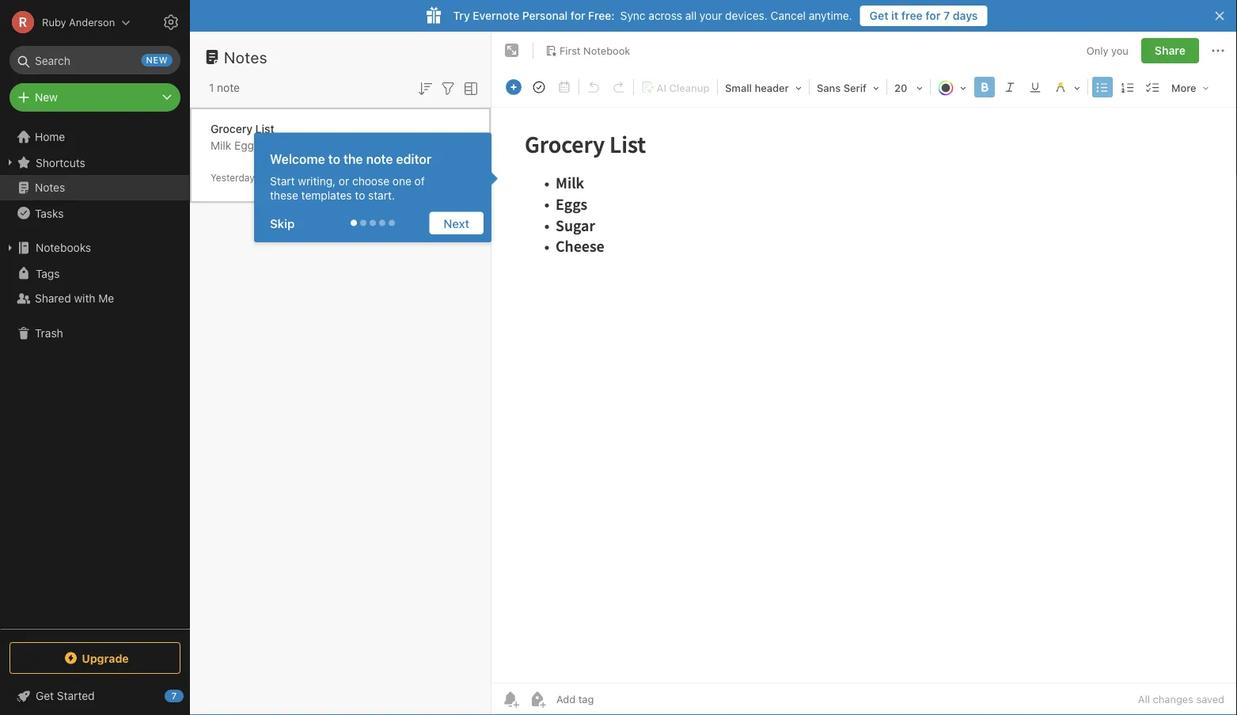 Task type: describe. For each thing, give the bounding box(es) containing it.
editor
[[396, 151, 432, 166]]

expand notebooks image
[[4, 242, 17, 254]]

anytime.
[[809, 9, 853, 22]]

devices.
[[726, 9, 768, 22]]

numbered list image
[[1117, 76, 1140, 98]]

try evernote personal for free: sync across all your devices. cancel anytime.
[[453, 9, 853, 22]]

all
[[686, 9, 697, 22]]

notes inside "link"
[[35, 181, 65, 194]]

Font size field
[[889, 76, 929, 99]]

sans
[[817, 82, 841, 94]]

share
[[1155, 44, 1186, 57]]

notes inside note list "element"
[[224, 48, 268, 66]]

shared with me
[[35, 292, 114, 305]]

shared with me link
[[0, 286, 189, 311]]

welcome
[[270, 151, 325, 166]]

with
[[74, 292, 95, 305]]

tags
[[36, 267, 60, 280]]

all
[[1139, 693, 1151, 705]]

notebooks link
[[0, 235, 189, 261]]

changes
[[1153, 693, 1194, 705]]

all changes saved
[[1139, 693, 1225, 705]]

sugar
[[263, 139, 293, 152]]

0 vertical spatial to
[[328, 151, 341, 166]]

home link
[[0, 124, 190, 150]]

Search text field
[[21, 46, 169, 74]]

only
[[1087, 45, 1109, 56]]

me
[[98, 292, 114, 305]]

days
[[953, 9, 978, 22]]

20
[[895, 82, 908, 94]]

task image
[[528, 76, 550, 98]]

trash
[[35, 327, 63, 340]]

personal
[[523, 9, 568, 22]]

Note Editor text field
[[492, 108, 1238, 683]]

Font family field
[[812, 76, 885, 99]]

free:
[[588, 9, 615, 22]]

new
[[35, 91, 58, 104]]

underline image
[[1025, 76, 1047, 98]]

yesterday
[[211, 172, 255, 183]]

Highlight field
[[1048, 76, 1086, 99]]

trash link
[[0, 321, 189, 346]]

first notebook
[[560, 44, 631, 56]]

Heading level field
[[720, 76, 808, 99]]

first
[[560, 44, 581, 56]]

saved
[[1197, 693, 1225, 705]]

checklist image
[[1143, 76, 1165, 98]]

start.
[[368, 188, 395, 202]]

it
[[892, 9, 899, 22]]

of
[[415, 174, 425, 187]]

one
[[393, 174, 412, 187]]

across
[[649, 9, 683, 22]]

get it free for 7 days button
[[861, 6, 988, 26]]

Insert field
[[502, 76, 526, 98]]

Font color field
[[933, 76, 972, 99]]

1
[[209, 81, 214, 94]]

eggs
[[234, 139, 260, 152]]

upgrade button
[[10, 642, 181, 674]]

shared
[[35, 292, 71, 305]]

italic image
[[999, 76, 1022, 98]]

next
[[444, 216, 470, 230]]

note window element
[[492, 32, 1238, 715]]

free
[[902, 9, 923, 22]]

expand note image
[[503, 41, 522, 60]]

header
[[755, 82, 789, 94]]

1 note
[[209, 81, 240, 94]]

more
[[1172, 82, 1197, 94]]

notebooks
[[36, 241, 91, 254]]

note inside "element"
[[217, 81, 240, 94]]



Task type: locate. For each thing, give the bounding box(es) containing it.
share button
[[1142, 38, 1200, 63]]

note inside welcome to the note editor start writing, or choose one of these templates to start.
[[366, 151, 393, 166]]

1 horizontal spatial note
[[366, 151, 393, 166]]

for left 7
[[926, 9, 941, 22]]

milk eggs sugar cheese
[[211, 139, 334, 152]]

writing,
[[298, 174, 336, 187]]

skip
[[270, 216, 295, 230]]

1 vertical spatial note
[[366, 151, 393, 166]]

new button
[[10, 83, 181, 112]]

1 horizontal spatial for
[[926, 9, 941, 22]]

choose
[[352, 174, 390, 187]]

7
[[944, 9, 950, 22]]

small
[[725, 82, 752, 94]]

settings image
[[162, 13, 181, 32]]

0 horizontal spatial notes
[[35, 181, 65, 194]]

to left the
[[328, 151, 341, 166]]

for for free:
[[571, 9, 586, 22]]

for left the free:
[[571, 9, 586, 22]]

serif
[[844, 82, 867, 94]]

click to collapse image
[[184, 686, 196, 705]]

start
[[270, 174, 295, 187]]

0 vertical spatial notes
[[224, 48, 268, 66]]

notebook
[[584, 44, 631, 56]]

list
[[256, 122, 275, 135]]

first notebook button
[[540, 40, 636, 62]]

tags button
[[0, 261, 189, 286]]

1 vertical spatial notes
[[35, 181, 65, 194]]

to
[[328, 151, 341, 166], [355, 188, 365, 202]]

cheese
[[296, 139, 334, 152]]

evernote
[[473, 9, 520, 22]]

get
[[870, 9, 889, 22]]

1 vertical spatial to
[[355, 188, 365, 202]]

templates
[[301, 188, 352, 202]]

tree
[[0, 124, 190, 628]]

milk
[[211, 139, 231, 152]]

these
[[270, 188, 298, 202]]

sync
[[621, 9, 646, 22]]

add a reminder image
[[501, 690, 520, 709]]

notes link
[[0, 175, 189, 200]]

tree containing home
[[0, 124, 190, 628]]

shortcuts
[[36, 156, 85, 169]]

1 for from the left
[[571, 9, 586, 22]]

tasks button
[[0, 200, 189, 226]]

0 horizontal spatial note
[[217, 81, 240, 94]]

0 vertical spatial note
[[217, 81, 240, 94]]

Add tag field
[[555, 692, 674, 706]]

for for 7
[[926, 9, 941, 22]]

next button
[[429, 212, 484, 234]]

1 horizontal spatial notes
[[224, 48, 268, 66]]

bold image
[[974, 76, 996, 98]]

notes up 1 note
[[224, 48, 268, 66]]

notes
[[224, 48, 268, 66], [35, 181, 65, 194]]

for
[[571, 9, 586, 22], [926, 9, 941, 22]]

to down choose on the left
[[355, 188, 365, 202]]

sans serif
[[817, 82, 867, 94]]

your
[[700, 9, 723, 22]]

only you
[[1087, 45, 1129, 56]]

small header
[[725, 82, 789, 94]]

grocery
[[211, 122, 253, 135]]

note list element
[[190, 32, 492, 715]]

note
[[217, 81, 240, 94], [366, 151, 393, 166]]

or
[[339, 174, 349, 187]]

tasks
[[35, 206, 64, 220]]

try
[[453, 9, 470, 22]]

0 horizontal spatial to
[[328, 151, 341, 166]]

welcome to the note editor start writing, or choose one of these templates to start.
[[270, 151, 432, 202]]

cancel
[[771, 9, 806, 22]]

home
[[35, 130, 65, 143]]

the
[[344, 151, 363, 166]]

1 horizontal spatial to
[[355, 188, 365, 202]]

bulleted list image
[[1092, 76, 1114, 98]]

None search field
[[21, 46, 169, 74]]

get it free for 7 days
[[870, 9, 978, 22]]

note up choose on the left
[[366, 151, 393, 166]]

0 horizontal spatial for
[[571, 9, 586, 22]]

More field
[[1166, 76, 1215, 99]]

you
[[1112, 45, 1129, 56]]

skip button
[[262, 212, 309, 234]]

grocery list
[[211, 122, 275, 135]]

for inside button
[[926, 9, 941, 22]]

upgrade
[[82, 652, 129, 665]]

2 for from the left
[[926, 9, 941, 22]]

shortcuts button
[[0, 150, 189, 175]]

add tag image
[[528, 690, 547, 709]]

note right 1 at the left of the page
[[217, 81, 240, 94]]

notes up tasks
[[35, 181, 65, 194]]



Task type: vqa. For each thing, say whether or not it's contained in the screenshot.
Started
no



